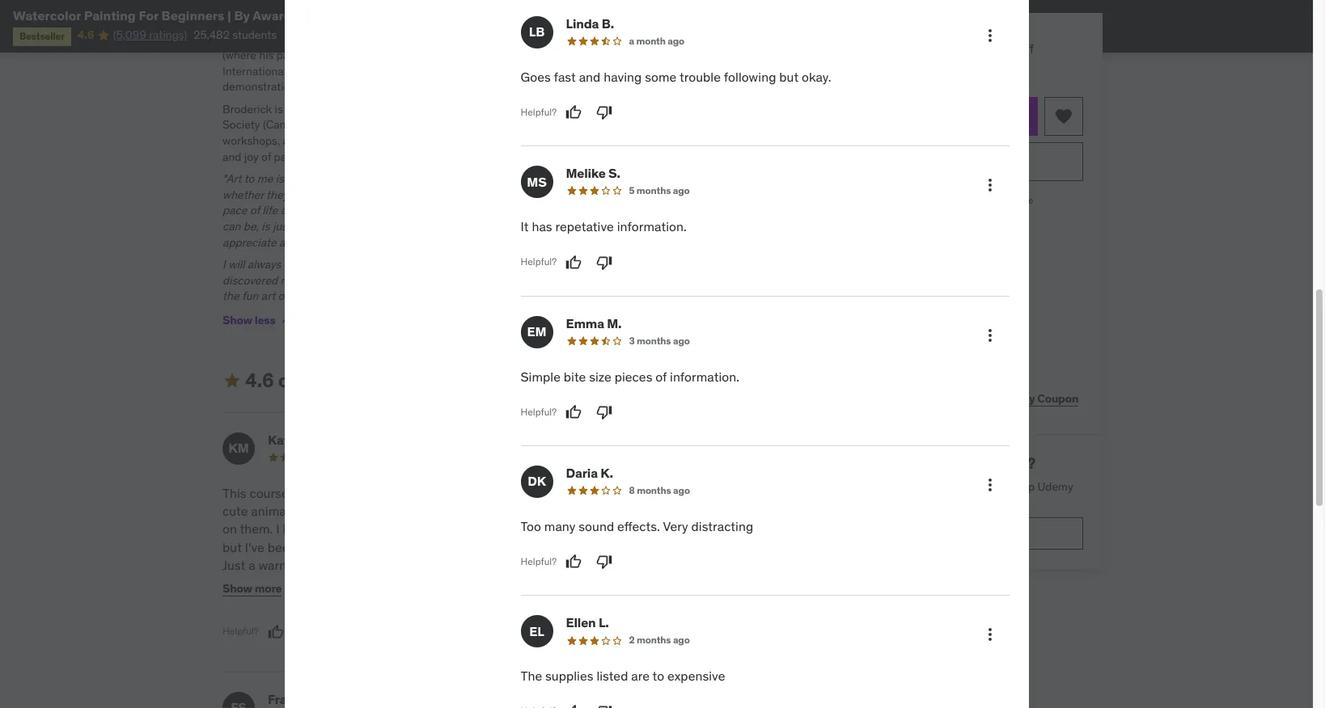 Task type: describe. For each thing, give the bounding box(es) containing it.
the right under at the top left of the page
[[493, 64, 509, 78]]

ago for pieces
[[673, 335, 690, 347]]

i down see
[[771, 576, 774, 592]]

0 vertical spatial always
[[371, 203, 404, 218]]

permanently
[[542, 703, 615, 709]]

the down "canada" in the right top of the page
[[735, 64, 751, 78]]

the down permanent
[[301, 630, 320, 646]]

i up techniques
[[766, 485, 770, 502]]

1 horizontal spatial acquarello
[[718, 48, 771, 62]]

show for this course is good! i'm enjoying drawing the cute animals and getting lots of compliments on them. i had some frustrations while learning but i've been getting better the whole time. just a warning, this course comes in two parts, "watercolour essentials" and "watercolour starters" that use different colours. the first half uses permanent rose, yellow ochre, and cerulean, but the second uses alizarin crimson, cobalt blue, hansa yellow light, and a sap green. i think it might be because those colours are supposed to glaze better. i also noticed that the "sap green" h
[[223, 582, 252, 597]]

j.
[[604, 432, 613, 448]]

2 horizontal spatial fabriano
[[659, 48, 703, 62]]

second
[[323, 630, 365, 646]]

0 horizontal spatial all
[[397, 273, 408, 288]]

for inside his impressionistic style of watercolors have not only been shown in group exhibitions in metro vancouver but in italy at the 2019 fabriano in acquarello international exhibition  as one of the representing artists for canada (where his painting was further juried into the fabriano watercolor museum) and 2020 fabriano in acquarello international conference as international artist under the italy group and demonstrated a painting for the on line demonstration portion of the festival. broderick is also an active member of the federation of canadian artists and the international watercolor society (canada). his mission is to bring watercolors to as many people as he can through his well attended live workshops, and now, his watercolor painting for beginners online course so they too can experience  the magic and joy of painting with water and color. "art to me is a reflection of the self. each painting that i do has a meaningful message or story to be shared whether they are of animals, places or people. there are lots of things to take inspiration from yet the dizzying pace of life as we know it will always get in the way. my art has allowed me to experience moments where all i can be, is just be. present. if we can find more of these moments, we would be reminded to slow down, appreciate and cherish the one life we have and the world around us with a different set of eyes. i will always be enchanted by the purity, allure and simplicity of this medium. what a privilege it is to have discovered my passion in it. we've all dabbled with watercolors growing up,  now allow me to re-introduce you to the fun art of water & color."
[[450, 133, 467, 148]]

as down shown
[[544, 32, 556, 46]]

a up the allow
[[636, 257, 642, 272]]

m. for kathryn m.
[[318, 432, 333, 448]]

anytime,
[[890, 496, 933, 510]]

watercolor up attended
[[697, 102, 752, 116]]

0 horizontal spatial beginners
[[161, 7, 225, 23]]

that down 'green.'
[[269, 703, 292, 709]]

show more for improvement
[[519, 582, 578, 597]]

1 vertical spatial international
[[223, 64, 287, 78]]

went
[[701, 576, 729, 592]]

1 vertical spatial art
[[261, 289, 275, 304]]

people
[[546, 118, 580, 132]]

use
[[303, 594, 324, 610]]

have down find
[[417, 235, 441, 250]]

way.
[[457, 203, 479, 218]]

reminder
[[559, 648, 611, 665]]

off
[[1020, 40, 1035, 57]]

discovered
[[223, 273, 278, 288]]

ago for having
[[668, 35, 685, 47]]

enjoying
[[361, 485, 410, 502]]

0 horizontal spatial me
[[257, 172, 273, 186]]

this was one of the best designed courses i have ever seen. i was completely hooked! it was never boring. the repetition of techniques on a variety of designs (so cute!) with a gradual addition of skills really does work. i could see the improvement as the course went along. i tested some different papers by repeating the designs (the chameleon doesn't lie). hey folks, it's all about the water, lots of water, and the splash reminder between videos is brilliant! the only thing that i didn't like was the repetitious background music. thanks — now it is permanently stuck in my head…
[[519, 485, 788, 709]]

some inside the this course is good! i'm enjoying drawing the cute animals and getting lots of compliments on them. i had some frustrations while learning but i've been getting better the whole time. just a warning, this course comes in two parts, "watercolour essentials" and "watercolour starters" that use different colours. the first half uses permanent rose, yellow ochre, and cerulean, but the second uses alizarin crimson, cobalt blue, hansa yellow light, and a sap green. i think it might be because those colours are supposed to glaze better. i also noticed that the "sap green" h
[[308, 522, 339, 538]]

the down these
[[465, 235, 482, 250]]

are down between
[[631, 669, 650, 685]]

0 horizontal spatial always
[[248, 257, 281, 272]]

mark review by melike s. as unhelpful image
[[597, 255, 613, 271]]

0 horizontal spatial uses
[[247, 612, 274, 628]]

allure
[[424, 257, 452, 272]]

ago for effects.
[[673, 485, 690, 497]]

are up my
[[487, 188, 503, 202]]

painting inside his impressionistic style of watercolors have not only been shown in group exhibitions in metro vancouver but in italy at the 2019 fabriano in acquarello international exhibition  as one of the representing artists for canada (where his painting was further juried into the fabriano watercolor museum) and 2020 fabriano in acquarello international conference as international artist under the italy group and demonstrated a painting for the on line demonstration portion of the festival. broderick is also an active member of the federation of canadian artists and the international watercolor society (canada). his mission is to bring watercolors to as many people as he can through his well attended live workshops, and now, his watercolor painting for beginners online course so they too can experience  the magic and joy of painting with water and color. "art to me is a reflection of the self. each painting that i do has a meaningful message or story to be shared whether they are of animals, places or people. there are lots of things to take inspiration from yet the dizzying pace of life as we know it will always get in the way. my art has allowed me to experience moments where all i can be, is just be. present. if we can find more of these moments, we would be reminded to slow down, appreciate and cherish the one life we have and the world around us with a different set of eyes. i will always be enchanted by the purity, allure and simplicity of this medium. what a privilege it is to have discovered my passion in it. we've all dabbled with watercolors growing up,  now allow me to re-introduce you to the fun art of water & color."
[[405, 133, 447, 148]]

ms
[[527, 174, 547, 190]]

team
[[893, 480, 919, 494]]

the down b.
[[593, 32, 609, 46]]

gradual
[[744, 540, 788, 556]]

25,000+
[[972, 480, 1016, 494]]

lie).
[[706, 612, 725, 628]]

1 horizontal spatial many
[[545, 519, 576, 535]]

to down federation
[[488, 118, 499, 132]]

5 inside 'training 5 or more people? get your team access to 25,000+ top udemy courses anytime, anywhere.'
[[909, 454, 917, 474]]

beginners inside his impressionistic style of watercolors have not only been shown in group exhibitions in metro vancouver but in italy at the 2019 fabriano in acquarello international exhibition  as one of the representing artists for canada (where his painting was further juried into the fabriano watercolor museum) and 2020 fabriano in acquarello international conference as international artist under the italy group and demonstrated a painting for the on line demonstration portion of the festival. broderick is also an active member of the federation of canadian artists and the international watercolor society (canada). his mission is to bring watercolors to as many people as he can through his well attended live workshops, and now, his watercolor painting for beginners online course so they too can experience  the magic and joy of painting with water and color. "art to me is a reflection of the self. each painting that i do has a meaningful message or story to be shared whether they are of animals, places or people. there are lots of things to take inspiration from yet the dizzying pace of life as we know it will always get in the way. my art has allowed me to experience moments where all i can be, is just be. present. if we can find more of these moments, we would be reminded to slow down, appreciate and cherish the one life we have and the world around us with a different set of eyes. i will always be enchanted by the purity, allure and simplicity of this medium. what a privilege it is to have discovered my passion in it. we've all dabbled with watercolors growing up,  now allow me to re-introduce you to the fun art of water & color."
[[469, 133, 521, 148]]

the down supposed
[[295, 703, 314, 709]]

painting up 'people.'
[[429, 172, 471, 186]]

as down further
[[351, 64, 362, 78]]

0 horizontal spatial designs
[[519, 612, 564, 628]]

of up animals,
[[346, 172, 356, 186]]

to right you
[[775, 273, 786, 288]]

mark review by daria k. as helpful image
[[566, 555, 582, 571]]

in right get
[[426, 203, 436, 218]]

are inside the this course is good! i'm enjoying drawing the cute animals and getting lots of compliments on them. i had some frustrations while learning but i've been getting better the whole time. just a warning, this course comes in two parts, "watercolour essentials" and "watercolour starters" that use different colours. the first half uses permanent rose, yellow ochre, and cerulean, but the second uses alizarin crimson, cobalt blue, hansa yellow light, and a sap green. i think it might be because those colours are supposed to glaze better. i also noticed that the "sap green" h
[[268, 685, 286, 701]]

moments,
[[499, 219, 549, 234]]

of down way.
[[456, 219, 465, 234]]

was down 8
[[618, 503, 640, 520]]

i right listed
[[629, 667, 633, 683]]

a down it has repetative information.
[[592, 235, 598, 250]]

1 horizontal spatial fabriano
[[453, 48, 498, 62]]

more down mark review by daria k. as helpful image at left
[[551, 582, 578, 597]]

hansa
[[351, 648, 388, 665]]

a left sap
[[223, 667, 229, 683]]

as inside this was one of the best designed courses i have ever seen. i was completely hooked! it was never boring. the repetition of techniques on a variety of designs (so cute!) with a gradual addition of skills really does work. i could see the improvement as the course went along. i tested some different papers by repeating the designs (the chameleon doesn't lie). hey folks, it's all about the water, lots of water, and the splash reminder between videos is brilliant! the only thing that i didn't like was the repetitious background music. thanks — now it is permanently stuck in my head…
[[621, 576, 634, 592]]

doesn't
[[660, 612, 702, 628]]

some inside this was one of the best designed courses i have ever seen. i was completely hooked! it was never boring. the repetition of techniques on a variety of designs (so cute!) with a gradual addition of skills really does work. i could see the improvement as the course went along. i tested some different papers by repeating the designs (the chameleon doesn't lie). hey folks, it's all about the water, lots of water, and the splash reminder between videos is brilliant! the only thing that i didn't like was the repetitious background music. thanks — now it is permanently stuck in my head…
[[559, 594, 591, 610]]

mark review by linda b. as unhelpful image
[[597, 105, 613, 121]]

of left things on the left of page
[[527, 188, 537, 202]]

can down the pace
[[223, 219, 241, 234]]

show for this was one of the best designed courses i have ever seen. i was completely hooked! it was never boring. the repetition of techniques on a variety of designs (so cute!) with a gradual addition of skills really does work. i could see the improvement as the course went along. i tested some different papers by repeating the designs (the chameleon doesn't lie). hey folks, it's all about the water, lots of water, and the splash reminder between videos is brilliant! the only thing that i didn't like was the repetitious background music. thanks — now it is permanently stuck in my head…
[[519, 582, 549, 597]]

to up introduce
[[711, 257, 722, 272]]

to down meaningful
[[573, 188, 584, 202]]

of up be,
[[250, 203, 260, 218]]

5 months ago
[[629, 185, 690, 197]]

show more button for improvement
[[519, 574, 578, 606]]

it inside the this course is good! i'm enjoying drawing the cute animals and getting lots of compliments on them. i had some frustrations while learning but i've been getting better the whole time. just a warning, this course comes in two parts, "watercolour essentials" and "watercolour starters" that use different colours. the first half uses permanent rose, yellow ochre, and cerulean, but the second uses alizarin crimson, cobalt blue, hansa yellow light, and a sap green. i think it might be because those colours are supposed to glaze better. i also noticed that the "sap green" h
[[339, 667, 346, 683]]

1 horizontal spatial uses
[[368, 630, 395, 646]]

1 vertical spatial me
[[578, 203, 594, 218]]

a up 2020
[[629, 35, 634, 47]]

&
[[323, 289, 330, 304]]

mark review by sandy j. as unhelpful image
[[595, 625, 611, 641]]

0 horizontal spatial fabriano
[[306, 32, 351, 46]]

of up bring
[[402, 102, 412, 116]]

the left fun
[[223, 289, 239, 304]]

slow
[[682, 219, 704, 234]]

be inside the this course is good! i'm enjoying drawing the cute animals and getting lots of compliments on them. i had some frustrations while learning but i've been getting better the whole time. just a warning, this course comes in two parts, "watercolour essentials" and "watercolour starters" that use different colours. the first half uses permanent rose, yellow ochre, and cerulean, but the second uses alizarin crimson, cobalt blue, hansa yellow light, and a sap green. i think it might be because those colours are supposed to glaze better. i also noticed that the "sap green" h
[[386, 667, 401, 683]]

course inside this was one of the best designed courses i have ever seen. i was completely hooked! it was never boring. the repetition of techniques on a variety of designs (so cute!) with a gradual addition of skills really does work. i could see the improvement as the course went along. i tested some different papers by repeating the designs (the chameleon doesn't lie). hey folks, it's all about the water, lots of water, and the splash reminder between videos is brilliant! the only thing that i didn't like was the repetitious background music. thanks — now it is permanently stuck in my head…
[[659, 576, 698, 592]]

the down folks,
[[752, 630, 771, 646]]

allowed
[[537, 203, 576, 218]]

the down k. on the bottom left
[[610, 485, 629, 502]]

lots inside this was one of the best designed courses i have ever seen. i was completely hooked! it was never boring. the repetition of techniques on a variety of designs (so cute!) with a gradual addition of skills really does work. i could see the improvement as the course went along. i tested some different papers by repeating the designs (the chameleon doesn't lie). hey folks, it's all about the water, lots of water, and the splash reminder between videos is brilliant! the only thing that i didn't like was the repetitious background music. thanks — now it is permanently stuck in my head…
[[651, 630, 672, 646]]

music.
[[656, 685, 694, 701]]

i up went at the right of the page
[[715, 558, 719, 574]]

i down cobalt
[[300, 667, 303, 683]]

a down a month ago
[[666, 64, 672, 78]]

was inside his impressionistic style of watercolors have not only been shown in group exhibitions in metro vancouver but in italy at the 2019 fabriano in acquarello international exhibition  as one of the representing artists for canada (where his painting was further juried into the fabriano watercolor museum) and 2020 fabriano in acquarello international conference as international artist under the italy group and demonstrated a painting for the on line demonstration portion of the festival. broderick is also an active member of the federation of canadian artists and the international watercolor society (canada). his mission is to bring watercolors to as many people as he can through his well attended live workshops, and now, his watercolor painting for beginners online course so they too can experience  the magic and joy of painting with water and color. "art to me is a reflection of the self. each painting that i do has a meaningful message or story to be shared whether they are of animals, places or people. there are lots of things to take inspiration from yet the dizzying pace of life as we know it will always get in the way. my art has allowed me to experience moments where all i can be, is just be. present. if we can find more of these moments, we would be reminded to slow down, appreciate and cherish the one life we have and the world around us with a different set of eyes. i will always be enchanted by the purity, allure and simplicity of this medium. what a privilege it is to have discovered my passion in it. we've all dabbled with watercolors growing up,  now allow me to re-introduce you to the fun art of water & color."
[[321, 48, 340, 62]]

member
[[357, 102, 399, 116]]

you
[[755, 273, 773, 288]]

francesca s.
[[268, 692, 344, 708]]

under
[[461, 64, 490, 78]]

0 vertical spatial 5
[[629, 185, 635, 197]]

is up expensive
[[708, 648, 718, 665]]

on inside 27 downloadable resources access on mobile and tv
[[912, 319, 925, 334]]

2 vertical spatial has
[[532, 219, 552, 235]]

is down repetitious
[[530, 703, 539, 709]]

1 vertical spatial they
[[266, 188, 288, 202]]

additional actions for review by linda b. image
[[980, 26, 1000, 45]]

crimson,
[[223, 648, 274, 665]]

just
[[273, 219, 291, 234]]

0 vertical spatial will
[[351, 203, 368, 218]]

see
[[757, 558, 777, 574]]

award
[[253, 7, 292, 23]]

this inside the this course is good! i'm enjoying drawing the cute animals and getting lots of compliments on them. i had some frustrations while learning but i've been getting better the whole time. just a warning, this course comes in two parts, "watercolour essentials" and "watercolour starters" that use different colours. the first half uses permanent rose, yellow ochre, and cerulean, but the second uses alizarin crimson, cobalt blue, hansa yellow light, and a sap green. i think it might be because those colours are supposed to glaze better. i also noticed that the "sap green" h
[[311, 558, 332, 574]]

s. for francesca s.
[[332, 692, 344, 708]]

2 vertical spatial international
[[631, 102, 695, 116]]

this course is good! i'm enjoying drawing the cute animals and getting lots of compliments on them. i had some frustrations while learning but i've been getting better the whole time. just a warning, this course comes in two parts, "watercolour essentials" and "watercolour starters" that use different colours. the first half uses permanent rose, yellow ochre, and cerulean, but the second uses alizarin crimson, cobalt blue, hansa yellow light, and a sap green. i think it might be because those colours are supposed to glaze better. i also noticed that the "sap green" h
[[223, 485, 493, 709]]

be,
[[243, 219, 259, 234]]

4.6 for 4.6
[[77, 28, 94, 42]]

0 vertical spatial designs
[[603, 540, 648, 556]]

0 vertical spatial international
[[422, 32, 486, 46]]

shown
[[520, 16, 552, 31]]

if
[[357, 219, 364, 234]]

mobile
[[928, 319, 962, 334]]

had
[[283, 522, 304, 538]]

people?
[[979, 454, 1036, 474]]

of right set
[[665, 235, 675, 250]]

to up "whether"
[[244, 172, 254, 186]]

with right dabbled
[[455, 273, 476, 288]]

dizzying
[[731, 188, 772, 202]]

in left it.
[[340, 273, 349, 288]]

a up addition
[[536, 540, 543, 556]]

canadian
[[504, 102, 551, 116]]

good!
[[304, 485, 337, 502]]

1 water, from the left
[[613, 630, 648, 646]]

find
[[405, 219, 424, 234]]

the up member
[[351, 79, 368, 94]]

there
[[455, 188, 484, 202]]

apply coupon
[[1006, 391, 1079, 406]]

with down repetative
[[568, 235, 589, 250]]

we up be.
[[295, 203, 309, 218]]

course down better
[[335, 558, 374, 574]]

4.6 for 4.6 course rating
[[245, 368, 274, 393]]

can right he
[[613, 118, 631, 132]]

training
[[847, 454, 905, 474]]

skills
[[584, 558, 612, 574]]

to inside 'training 5 or more people? get your team access to 25,000+ top udemy courses anytime, anywhere.'
[[959, 480, 969, 494]]

chameleon
[[593, 612, 657, 628]]

of up "skills"
[[588, 540, 599, 556]]

comes
[[377, 558, 416, 574]]

active
[[324, 102, 354, 116]]

the up "we've" at the left top of the page
[[370, 257, 387, 272]]

mark review by ellen l. as unhelpful image
[[597, 705, 613, 709]]

because
[[404, 667, 453, 683]]

1 vertical spatial his
[[676, 118, 691, 132]]

as up just
[[281, 203, 292, 218]]

it up re-
[[691, 257, 698, 272]]

designed
[[661, 485, 715, 502]]

0 horizontal spatial it
[[521, 219, 529, 235]]

the supplies listed are to expensive
[[521, 669, 726, 685]]

27 downloadable resources access on mobile and tv
[[873, 297, 1012, 334]]

can left find
[[384, 219, 402, 234]]

1 vertical spatial his
[[313, 118, 330, 132]]

1 vertical spatial will
[[228, 257, 245, 272]]

that left use
[[277, 594, 300, 610]]

two
[[432, 558, 453, 574]]

on inside his impressionistic style of watercolors have not only been shown in group exhibitions in metro vancouver but in italy at the 2019 fabriano in acquarello international exhibition  as one of the representing artists for canada (where his painting was further juried into the fabriano watercolor museum) and 2020 fabriano in acquarello international conference as international artist under the italy group and demonstrated a painting for the on line demonstration portion of the festival. broderick is also an active member of the federation of canadian artists and the international watercolor society (canada). his mission is to bring watercolors to as many people as he can through his well attended live workshops, and now, his watercolor painting for beginners online course so they too can experience  the magic and joy of painting with water and color. "art to me is a reflection of the self. each painting that i do has a meaningful message or story to be shared whether they are of animals, places or people. there are lots of things to take inspiration from yet the dizzying pace of life as we know it will always get in the way. my art has allowed me to experience moments where all i can be, is just be. present. if we can find more of these moments, we would be reminded to slow down, appreciate and cherish the one life we have and the world around us with a different set of eyes. i will always be enchanted by the purity, allure and simplicity of this medium. what a privilege it is to have discovered my passion in it. we've all dabbled with watercolors growing up,  now allow me to re-introduce you to the fun art of water & color."
[[754, 64, 767, 78]]

helpful? up "splash"
[[519, 626, 555, 638]]

xsmall image
[[279, 315, 292, 328]]

between
[[614, 648, 664, 665]]

be up water
[[284, 257, 297, 272]]

the up the compliments
[[462, 485, 481, 502]]

(canada).
[[263, 118, 310, 132]]

0 vertical spatial information.
[[617, 219, 687, 235]]

apply coupon button
[[1001, 383, 1084, 415]]

linda
[[566, 15, 599, 31]]

(so
[[651, 540, 668, 556]]

different inside the this course is good! i'm enjoying drawing the cute animals and getting lots of compliments on them. i had some frustrations while learning but i've been getting better the whole time. just a warning, this course comes in two parts, "watercolour essentials" and "watercolour starters" that use different colours. the first half uses permanent rose, yellow ochre, and cerulean, but the second uses alizarin crimson, cobalt blue, hansa yellow light, and a sap green. i think it might be because those colours are supposed to glaze better. i also noticed that the "sap green" h
[[327, 594, 376, 610]]

on inside the this course is good! i'm enjoying drawing the cute animals and getting lots of compliments on them. i had some frustrations while learning but i've been getting better the whole time. just a warning, this course comes in two parts, "watercolour essentials" and "watercolour starters" that use different colours. the first half uses permanent rose, yellow ochre, and cerulean, but the second uses alizarin crimson, cobalt blue, hansa yellow light, and a sap green. i think it might be because those colours are supposed to glaze better. i also noticed that the "sap green" h
[[223, 522, 237, 538]]

a up things on the left of page
[[538, 172, 544, 186]]

2 water, from the left
[[690, 630, 725, 646]]

i'm
[[340, 485, 358, 502]]

impressionistic
[[242, 16, 318, 31]]

stuck
[[618, 703, 650, 709]]

0 vertical spatial they
[[609, 133, 631, 148]]

the up tested on the left bottom
[[519, 576, 538, 592]]

to up it has repetative information.
[[597, 203, 607, 218]]

access
[[921, 480, 956, 494]]

helpful? for too
[[521, 556, 557, 568]]

to left slow
[[668, 219, 679, 234]]

time.
[[442, 540, 471, 556]]

sj
[[528, 440, 542, 457]]

artists
[[554, 102, 587, 116]]

but inside his impressionistic style of watercolors have not only been shown in group exhibitions in metro vancouver but in italy at the 2019 fabriano in acquarello international exhibition  as one of the representing artists for canada (where his painting was further juried into the fabriano watercolor museum) and 2020 fabriano in acquarello international conference as international artist under the italy group and demonstrated a painting for the on line demonstration portion of the festival. broderick is also an active member of the federation of canadian artists and the international watercolor society (canada). his mission is to bring watercolors to as many people as he can through his well attended live workshops, and now, his watercolor painting for beginners online course so they too can experience  the magic and joy of painting with water and color. "art to me is a reflection of the self. each painting that i do has a meaningful message or story to be shared whether they are of animals, places or people. there are lots of things to take inspiration from yet the dizzying pace of life as we know it will always get in the way. my art has allowed me to experience moments where all i can be, is just be. present. if we can find more of these moments, we would be reminded to slow down, appreciate and cherish the one life we have and the world around us with a different set of eyes. i will always be enchanted by the purity, allure and simplicity of this medium. what a privilege it is to have discovered my passion in it. we've all dabbled with watercolors growing up,  now allow me to re-introduce you to the fun art of water & color."
[[757, 16, 774, 31]]

sap
[[233, 667, 255, 683]]

show more for starters"
[[223, 582, 282, 597]]

society
[[223, 118, 260, 132]]

back
[[964, 194, 987, 206]]

kathryn m.
[[268, 432, 333, 448]]

|
[[227, 7, 231, 23]]

more inside his impressionistic style of watercolors have not only been shown in group exhibitions in metro vancouver but in italy at the 2019 fabriano in acquarello international exhibition  as one of the representing artists for canada (where his painting was further juried into the fabriano watercolor museum) and 2020 fabriano in acquarello international conference as international artist under the italy group and demonstrated a painting for the on line demonstration portion of the festival. broderick is also an active member of the federation of canadian artists and the international watercolor society (canada). his mission is to bring watercolors to as many people as he can through his well attended live workshops, and now, his watercolor painting for beginners online course so they too can experience  the magic and joy of painting with water and color. "art to me is a reflection of the self. each painting that i do has a meaningful message or story to be shared whether they are of animals, places or people. there are lots of things to take inspiration from yet the dizzying pace of life as we know it will always get in the way. my art has allowed me to experience moments where all i can be, is just be. present. if we can find more of these moments, we would be reminded to slow down, appreciate and cherish the one life we have and the world around us with a different set of eyes. i will always be enchanted by the purity, allure and simplicity of this medium. what a privilege it is to have discovered my passion in it. we've all dabbled with watercolors growing up,  now allow me to re-introduce you to the fun art of water & color."
[[427, 219, 453, 234]]

is up (canada).
[[275, 102, 283, 116]]

work.
[[681, 558, 712, 574]]

more down warning,
[[255, 582, 282, 597]]

emma
[[566, 315, 604, 332]]

fun
[[242, 289, 258, 304]]

0 vertical spatial acquarello
[[365, 32, 419, 46]]

or inside 'training 5 or more people? get your team access to 25,000+ top udemy courses anytime, anywhere.'
[[921, 454, 935, 474]]

1 horizontal spatial italy
[[512, 64, 533, 78]]

but up cobalt
[[279, 630, 298, 646]]

by inside his impressionistic style of watercolors have not only been shown in group exhibitions in metro vancouver but in italy at the 2019 fabriano in acquarello international exhibition  as one of the representing artists for canada (where his painting was further juried into the fabriano watercolor museum) and 2020 fabriano in acquarello international conference as international artist under the italy group and demonstrated a painting for the on line demonstration portion of the festival. broderick is also an active member of the federation of canadian artists and the international watercolor society (canada). his mission is to bring watercolors to as many people as he can through his well attended live workshops, and now, his watercolor painting for beginners online course so they too can experience  the magic and joy of painting with water and color. "art to me is a reflection of the self. each painting that i do has a meaningful message or story to be shared whether they are of animals, places or people. there are lots of things to take inspiration from yet the dizzying pace of life as we know it will always get in the way. my art has allowed me to experience moments where all i can be, is just be. present. if we can find more of these moments, we would be reminded to slow down, appreciate and cherish the one life we have and the world around us with a different set of eyes. i will always be enchanted by the purity, allure and simplicity of this medium. what a privilege it is to have discovered my passion in it. we've all dabbled with watercolors growing up,  now allow me to re-introduce you to the fun art of water & color."
[[356, 257, 368, 272]]

but left okay.
[[780, 69, 799, 85]]

0 horizontal spatial or
[[402, 188, 413, 202]]

in up line
[[776, 16, 785, 31]]

s. for melike s.
[[609, 165, 621, 181]]

repetition
[[647, 522, 703, 538]]

2019
[[278, 32, 304, 46]]

0 vertical spatial life
[[262, 203, 278, 218]]

in up a month ago
[[657, 16, 666, 31]]

of down linda
[[580, 32, 590, 46]]

0 vertical spatial for
[[714, 32, 728, 46]]

federation
[[434, 102, 488, 116]]

about
[[555, 630, 588, 646]]

medium.
[[561, 257, 604, 272]]

listed
[[597, 669, 628, 685]]

i left do
[[496, 172, 500, 186]]

0 vertical spatial his
[[259, 48, 274, 62]]

meaningful
[[547, 172, 604, 186]]

1 vertical spatial watercolors
[[427, 118, 486, 132]]

the up artist
[[434, 48, 450, 62]]

1 vertical spatial has
[[516, 203, 534, 218]]

of left water
[[278, 289, 288, 304]]

be right would
[[602, 219, 615, 234]]

courses inside this was one of the best designed courses i have ever seen. i was completely hooked! it was never boring. the repetition of techniques on a variety of designs (so cute!) with a gradual addition of skills really does work. i could see the improvement as the course went along. i tested some different papers by repeating the designs (the chameleon doesn't lie). hey folks, it's all about the water, lots of water, and the splash reminder between videos is brilliant! the only thing that i didn't like was the repetitious background music. thanks — now it is permanently stuck in my head…
[[718, 485, 763, 502]]

in left group
[[555, 16, 564, 31]]

0 horizontal spatial italy
[[223, 32, 244, 46]]

1 vertical spatial getting
[[300, 540, 342, 556]]

take
[[586, 188, 609, 202]]

of left canadian
[[491, 102, 501, 116]]

0 horizontal spatial for
[[139, 7, 159, 23]]

have inside this was one of the best designed courses i have ever seen. i was completely hooked! it was never boring. the repetition of techniques on a variety of designs (so cute!) with a gradual addition of skills really does work. i could see the improvement as the course went along. i tested some different papers by repeating the designs (the chameleon doesn't lie). hey folks, it's all about the water, lots of water, and the splash reminder between videos is brilliant! the only thing that i didn't like was the repetitious background music. thanks — now it is permanently stuck in my head…
[[519, 503, 546, 520]]

2 vertical spatial me
[[658, 273, 673, 288]]

and inside this was one of the best designed courses i have ever seen. i was completely hooked! it was never boring. the repetition of techniques on a variety of designs (so cute!) with a gradual addition of skills really does work. i could see the improvement as the course went along. i tested some different papers by repeating the designs (the chameleon doesn't lie). hey folks, it's all about the water, lots of water, and the splash reminder between videos is brilliant! the only thing that i didn't like was the repetitious background music. thanks — now it is permanently stuck in my head…
[[728, 630, 749, 646]]

1 vertical spatial for
[[718, 64, 732, 78]]

the inside the this course is good! i'm enjoying drawing the cute animals and getting lots of compliments on them. i had some frustrations while learning but i've been getting better the whole time. just a warning, this course comes in two parts, "watercolour essentials" and "watercolour starters" that use different colours. the first half uses permanent rose, yellow ochre, and cerulean, but the second uses alizarin crimson, cobalt blue, hansa yellow light, and a sap green. i think it might be because those colours are supposed to glaze better. i also noticed that the "sap green" h
[[427, 594, 449, 610]]

show inside button
[[223, 314, 252, 328]]

the down present.
[[340, 235, 357, 250]]

i left had
[[276, 522, 280, 538]]

mission
[[332, 118, 371, 132]]

it inside this was one of the best designed courses i have ever seen. i was completely hooked! it was never boring. the repetition of techniques on a variety of designs (so cute!) with a gradual addition of skills really does work. i could see the improvement as the course went along. i tested some different papers by repeating the designs (the chameleon doesn't lie). hey folks, it's all about the water, lots of water, and the splash reminder between videos is brilliant! the only thing that i didn't like was the repetitious background music. thanks — now it is permanently stuck in my head…
[[519, 703, 527, 709]]

0 vertical spatial some
[[645, 69, 677, 85]]

helpful? for it
[[521, 256, 557, 268]]

moments
[[668, 203, 716, 218]]

have left not
[[422, 16, 446, 31]]

the up reminder
[[591, 630, 610, 646]]

less
[[255, 314, 276, 328]]

access
[[873, 319, 909, 334]]

1 vertical spatial information.
[[670, 369, 740, 385]]

juried
[[381, 48, 409, 62]]

2020
[[628, 48, 656, 62]]

the down 'people.'
[[438, 203, 455, 218]]



Task type: vqa. For each thing, say whether or not it's contained in the screenshot.


Task type: locate. For each thing, give the bounding box(es) containing it.
now inside his impressionistic style of watercolors have not only been shown in group exhibitions in metro vancouver but in italy at the 2019 fabriano in acquarello international exhibition  as one of the representing artists for canada (where his painting was further juried into the fabriano watercolor museum) and 2020 fabriano in acquarello international conference as international artist under the italy group and demonstrated a painting for the on line demonstration portion of the festival. broderick is also an active member of the federation of canadian artists and the international watercolor society (canada). his mission is to bring watercolors to as many people as he can through his well attended live workshops, and now, his watercolor painting for beginners online course so they too can experience  the magic and joy of painting with water and color. "art to me is a reflection of the self. each painting that i do has a meaningful message or story to be shared whether they are of animals, places or people. there are lots of things to take inspiration from yet the dizzying pace of life as we know it will always get in the way. my art has allowed me to experience moments where all i can be, is just be. present. if we can find more of these moments, we would be reminded to slow down, appreciate and cherish the one life we have and the world around us with a different set of eyes. i will always be enchanted by the purity, allure and simplicity of this medium. what a privilege it is to have discovered my passion in it. we've all dabbled with watercolors growing up,  now allow me to re-introduce you to the fun art of water & color."
[[605, 273, 626, 288]]

1 horizontal spatial international
[[422, 32, 486, 46]]

appreciate
[[223, 235, 276, 250]]

s. right melike
[[609, 165, 621, 181]]

distracting
[[692, 519, 754, 535]]

1 horizontal spatial art
[[500, 203, 514, 218]]

while
[[412, 522, 443, 538]]

watercolor painting for beginners | by award winning artist
[[13, 7, 384, 23]]

additional actions for review by daria k. image
[[980, 476, 1000, 495]]

have up introduce
[[724, 257, 748, 272]]

0 vertical spatial italy
[[223, 32, 244, 46]]

this inside the this course is good! i'm enjoying drawing the cute animals and getting lots of compliments on them. i had some frustrations while learning but i've been getting better the whole time. just a warning, this course comes in two parts, "watercolour essentials" and "watercolour starters" that use different colours. the first half uses permanent rose, yellow ochre, and cerulean, but the second uses alizarin crimson, cobalt blue, hansa yellow light, and a sap green. i think it might be because those colours are supposed to glaze better. i also noticed that the "sap green" h
[[223, 485, 246, 502]]

1 "watercolour from the left
[[223, 576, 297, 592]]

2 vertical spatial m.
[[625, 692, 640, 708]]

his down "students"
[[259, 48, 274, 62]]

whole
[[405, 540, 439, 556]]

on inside this was one of the best designed courses i have ever seen. i was completely hooked! it was never boring. the repetition of techniques on a variety of designs (so cute!) with a gradual addition of skills really does work. i could see the improvement as the course went along. i tested some different papers by repeating the designs (the chameleon doesn't lie). hey folks, it's all about the water, lots of water, and the splash reminder between videos is brilliant! the only thing that i didn't like was the repetitious background music. thanks — now it is permanently stuck in my head…
[[519, 540, 533, 556]]

sandy j. sj
[[528, 432, 613, 457]]

month
[[636, 35, 666, 47]]

the up thanks
[[721, 667, 740, 683]]

1 horizontal spatial this
[[539, 257, 558, 272]]

beginners up do
[[469, 133, 521, 148]]

2 vertical spatial watercolors
[[479, 273, 538, 288]]

we up us
[[552, 219, 567, 234]]

essentials"
[[300, 576, 364, 592]]

5 up team
[[909, 454, 917, 474]]

of right style
[[347, 16, 357, 31]]

my inside his impressionistic style of watercolors have not only been shown in group exhibitions in metro vancouver but in italy at the 2019 fabriano in acquarello international exhibition  as one of the representing artists for canada (where his painting was further juried into the fabriano watercolor museum) and 2020 fabriano in acquarello international conference as international artist under the italy group and demonstrated a painting for the on line demonstration portion of the festival. broderick is also an active member of the federation of canadian artists and the international watercolor society (canada). his mission is to bring watercolors to as many people as he can through his well attended live workshops, and now, his watercolor painting for beginners online course so they too can experience  the magic and joy of painting with water and color. "art to me is a reflection of the self. each painting that i do has a meaningful message or story to be shared whether they are of animals, places or people. there are lots of things to take inspiration from yet the dizzying pace of life as we know it will always get in the way. my art has allowed me to experience moments where all i can be, is just be. present. if we can find more of these moments, we would be reminded to slow down, appreciate and cherish the one life we have and the world around us with a different set of eyes. i will always be enchanted by the purity, allure and simplicity of this medium. what a privilege it is to have discovered my passion in it. we've all dabbled with watercolors growing up,  now allow me to re-introduce you to the fun art of water & color."
[[280, 273, 295, 288]]

1 vertical spatial all
[[397, 273, 408, 288]]

mark review by kathryn m. as helpful image
[[268, 625, 284, 641]]

1 this from the left
[[223, 485, 246, 502]]

message
[[607, 172, 652, 186]]

the up bring
[[414, 102, 431, 116]]

effects.
[[618, 519, 660, 535]]

anywhere.
[[936, 496, 987, 510]]

it has repetative information.
[[521, 219, 687, 235]]

2 "watercolour from the left
[[392, 576, 467, 592]]

for down "canada" in the right top of the page
[[718, 64, 732, 78]]

0 horizontal spatial this
[[223, 485, 246, 502]]

i up 'discovered'
[[223, 257, 226, 272]]

international up through
[[631, 102, 695, 116]]

mark review by sandy j. as helpful image
[[564, 625, 580, 641]]

months for effects.
[[637, 485, 671, 497]]

of down hooked!
[[707, 522, 718, 538]]

0 vertical spatial m.
[[607, 315, 622, 332]]

to left like
[[653, 669, 665, 685]]

different up what
[[601, 235, 644, 250]]

2 this from the left
[[519, 485, 543, 502]]

1 horizontal spatial lots
[[506, 188, 524, 202]]

johannita
[[564, 692, 623, 708]]

to up yet
[[696, 172, 706, 186]]

helpful? up crimson,
[[223, 626, 259, 638]]

0 vertical spatial been
[[491, 16, 517, 31]]

2 vertical spatial lots
[[651, 630, 672, 646]]

many down canadian
[[516, 118, 543, 132]]

0 horizontal spatial his
[[259, 48, 274, 62]]

0 horizontal spatial they
[[266, 188, 288, 202]]

watercolors up juried
[[360, 16, 419, 31]]

many up variety
[[545, 519, 576, 535]]

helpful?
[[521, 106, 557, 118], [521, 256, 557, 268], [521, 406, 557, 418], [521, 556, 557, 568], [223, 626, 259, 638], [519, 626, 555, 638]]

1 horizontal spatial for
[[450, 133, 467, 148]]

watercolor up goes
[[500, 48, 555, 62]]

lots inside the this course is good! i'm enjoying drawing the cute animals and getting lots of compliments on them. i had some frustrations while learning but i've been getting better the whole time. just a warning, this course comes in two parts, "watercolour essentials" and "watercolour starters" that use different colours. the first half uses permanent rose, yellow ochre, and cerulean, but the second uses alizarin crimson, cobalt blue, hansa yellow light, and a sap green. i think it might be because those colours are supposed to glaze better. i also noticed that the "sap green" h
[[368, 503, 390, 520]]

mark review by emma m. as unhelpful image
[[597, 405, 613, 421]]

1 vertical spatial italy
[[512, 64, 533, 78]]

uses down yellow at the bottom of page
[[368, 630, 395, 646]]

additional actions for review by ellen l. image
[[980, 626, 1000, 645]]

goes
[[521, 69, 551, 85]]

0 vertical spatial this
[[539, 257, 558, 272]]

now inside this was one of the best designed courses i have ever seen. i was completely hooked! it was never boring. the repetition of techniques on a variety of designs (so cute!) with a gradual addition of skills really does work. i could see the improvement as the course went along. i tested some different papers by repeating the designs (the chameleon doesn't lie). hey folks, it's all about the water, lots of water, and the splash reminder between videos is brilliant! the only thing that i didn't like was the repetitious background music. thanks — now it is permanently stuck in my head…
[[756, 685, 780, 701]]

one inside this was one of the best designed courses i have ever seen. i was completely hooked! it was never boring. the repetition of techniques on a variety of designs (so cute!) with a gradual addition of skills really does work. i could see the improvement as the course went along. i tested some different papers by repeating the designs (the chameleon doesn't lie). hey folks, it's all about the water, lots of water, and the splash reminder between videos is brilliant! the only thing that i didn't like was the repetitious background music. thanks — now it is permanently stuck in my head…
[[571, 485, 593, 502]]

months for pieces
[[637, 335, 671, 347]]

course
[[557, 133, 591, 148], [278, 368, 340, 393], [250, 485, 289, 502], [335, 558, 374, 574], [659, 576, 698, 592]]

1 vertical spatial lots
[[368, 503, 390, 520]]

for up (5,099 ratings)
[[139, 7, 159, 23]]

with inside this was one of the best designed courses i have ever seen. i was completely hooked! it was never boring. the repetition of techniques on a variety of designs (so cute!) with a gradual addition of skills really does work. i could see the improvement as the course went along. i tested some different papers by repeating the designs (the chameleon doesn't lie). hey folks, it's all about the water, lots of water, and the splash reminder between videos is brilliant! the only thing that i didn't like was the repetitious background music. thanks — now it is permanently stuck in my head…
[[707, 540, 731, 556]]

the up comes
[[383, 540, 402, 556]]

show down fun
[[223, 314, 252, 328]]

a
[[629, 35, 634, 47], [666, 64, 672, 78], [287, 172, 293, 186], [538, 172, 544, 186], [592, 235, 598, 250], [636, 257, 642, 272], [536, 540, 543, 556], [734, 540, 741, 556], [249, 558, 255, 574], [223, 667, 229, 683]]

okay.
[[802, 69, 832, 85]]

1 horizontal spatial it
[[760, 503, 768, 520]]

many
[[516, 118, 543, 132], [545, 519, 576, 535]]

25,482 students
[[194, 28, 277, 42]]

0 vertical spatial only
[[468, 16, 489, 31]]

never
[[544, 522, 576, 538]]

an
[[309, 102, 321, 116]]

ago down metro
[[668, 35, 685, 47]]

this up 'growing'
[[539, 257, 558, 272]]

into
[[412, 48, 431, 62]]

this for this was one of the best designed courses i have ever seen. i was completely hooked! it was never boring. the repetition of techniques on a variety of designs (so cute!) with a gradual addition of skills really does work. i could see the improvement as the course went along. i tested some different papers by repeating the designs (the chameleon doesn't lie). hey folks, it's all about the water, lots of water, and the splash reminder between videos is brilliant! the only thing that i didn't like was the repetitious background music. thanks — now it is permanently stuck in my head…
[[519, 485, 543, 502]]

4.6 right medium icon
[[245, 368, 274, 393]]

watercolors down federation
[[427, 118, 486, 132]]

too
[[521, 519, 541, 535]]

1 vertical spatial by
[[689, 594, 703, 610]]

ago left yet
[[673, 185, 690, 197]]

0 vertical spatial my
[[280, 273, 295, 288]]

1 vertical spatial one
[[360, 235, 379, 250]]

it down repetitious
[[519, 703, 527, 709]]

museum)
[[558, 48, 604, 62]]

1 horizontal spatial his
[[331, 133, 345, 148]]

my
[[280, 273, 295, 288], [666, 703, 683, 709]]

with down now,
[[318, 149, 340, 164]]

getting
[[323, 503, 365, 520], [300, 540, 342, 556]]

first
[[452, 594, 475, 610]]

0 horizontal spatial 4.6
[[77, 28, 94, 42]]

0 vertical spatial has
[[518, 172, 536, 186]]

lots down do
[[506, 188, 524, 202]]

me
[[257, 172, 273, 186], [578, 203, 594, 218], [658, 273, 673, 288]]

0 vertical spatial beginners
[[161, 7, 225, 23]]

mark review by ellen l. as helpful image
[[566, 705, 582, 709]]

1 horizontal spatial always
[[371, 203, 404, 218]]

painting down now,
[[274, 149, 315, 164]]

that up background at the bottom left of the page
[[603, 667, 626, 683]]

supplies
[[546, 669, 594, 685]]

of down reflection
[[310, 188, 320, 202]]

of inside the this course is good! i'm enjoying drawing the cute animals and getting lots of compliments on them. i had some frustrations while learning but i've been getting better the whole time. just a warning, this course comes in two parts, "watercolour essentials" and "watercolour starters" that use different colours. the first half uses permanent rose, yellow ochre, and cerulean, but the second uses alizarin crimson, cobalt blue, hansa yellow light, and a sap green. i think it might be because those colours are supposed to glaze better. i also noticed that the "sap green" h
[[393, 503, 404, 520]]

m. down the supplies listed are to expensive
[[625, 692, 640, 708]]

your
[[869, 480, 890, 494]]

1 vertical spatial uses
[[368, 630, 395, 646]]

m. for johannita m.
[[625, 692, 640, 708]]

additional actions for review by emma m. image
[[980, 326, 1000, 345]]

watercolors
[[360, 16, 419, 31], [427, 118, 486, 132], [479, 273, 538, 288]]

always
[[371, 203, 404, 218], [248, 257, 281, 272]]

privilege
[[645, 257, 688, 272]]

show more button down mark review by daria k. as helpful image at left
[[519, 574, 578, 606]]

1 vertical spatial this
[[311, 558, 332, 574]]

only inside his impressionistic style of watercolors have not only been shown in group exhibitions in metro vancouver but in italy at the 2019 fabriano in acquarello international exhibition  as one of the representing artists for canada (where his painting was further juried into the fabriano watercolor museum) and 2020 fabriano in acquarello international conference as international artist under the italy group and demonstrated a painting for the on line demonstration portion of the festival. broderick is also an active member of the federation of canadian artists and the international watercolor society (canada). his mission is to bring watercolors to as many people as he can through his well attended live workshops, and now, his watercolor painting for beginners online course so they too can experience  the magic and joy of painting with water and color. "art to me is a reflection of the self. each painting that i do has a meaningful message or story to be shared whether they are of animals, places or people. there are lots of things to take inspiration from yet the dizzying pace of life as we know it will always get in the way. my art has allowed me to experience moments where all i can be, is just be. present. if we can find more of these moments, we would be reminded to slow down, appreciate and cherish the one life we have and the world around us with a different set of eyes. i will always be enchanted by the purity, allure and simplicity of this medium. what a privilege it is to have discovered my passion in it. we've all dabbled with watercolors growing up,  now allow me to re-introduce you to the fun art of water & color."
[[468, 16, 489, 31]]

30-
[[897, 194, 913, 206]]

1 vertical spatial always
[[248, 257, 281, 272]]

1 horizontal spatial water,
[[690, 630, 725, 646]]

1 horizontal spatial his
[[313, 118, 330, 132]]

course up kathryn m.
[[278, 368, 340, 393]]

0 vertical spatial many
[[516, 118, 543, 132]]

always up 'discovered'
[[248, 257, 281, 272]]

rating
[[344, 368, 399, 393]]

has up "moments,"
[[516, 203, 534, 218]]

is right be,
[[262, 219, 270, 234]]

my inside this was one of the best designed courses i have ever seen. i was completely hooked! it was never boring. the repetition of techniques on a variety of designs (so cute!) with a gradual addition of skills really does work. i could see the improvement as the course went along. i tested some different papers by repeating the designs (the chameleon doesn't lie). hey folks, it's all about the water, lots of water, and the splash reminder between videos is brilliant! the only thing that i didn't like was the repetitious background music. thanks — now it is permanently stuck in my head…
[[666, 703, 683, 709]]

this inside this was one of the best designed courses i have ever seen. i was completely hooked! it was never boring. the repetition of techniques on a variety of designs (so cute!) with a gradual addition of skills really does work. i could see the improvement as the course went along. i tested some different papers by repeating the designs (the chameleon doesn't lie). hey folks, it's all about the water, lots of water, and the splash reminder between videos is brilliant! the only thing that i didn't like was the repetitious background music. thanks — now it is permanently stuck in my head…
[[519, 485, 543, 502]]

1 vertical spatial 4.6
[[245, 368, 274, 393]]

s.
[[609, 165, 621, 181], [332, 692, 344, 708]]

0 vertical spatial his
[[223, 16, 239, 31]]

"watercolour up starters"
[[223, 576, 297, 592]]

mark review by linda b. as helpful image
[[566, 105, 582, 121]]

mark review by daria k. as unhelpful image
[[597, 555, 613, 571]]

helpful? for simple
[[521, 406, 557, 418]]

is inside the this course is good! i'm enjoying drawing the cute animals and getting lots of compliments on them. i had some frustrations while learning but i've been getting better the whole time. just a warning, this course comes in two parts, "watercolour essentials" and "watercolour starters" that use different colours. the first half uses permanent rose, yellow ochre, and cerulean, but the second uses alizarin crimson, cobalt blue, hansa yellow light, and a sap green. i think it might be because those colours are supposed to glaze better. i also noticed that the "sap green" h
[[292, 485, 301, 502]]

a right just
[[249, 558, 255, 574]]

1 horizontal spatial 5
[[909, 454, 917, 474]]

as left he
[[583, 118, 595, 132]]

wishlist image
[[1055, 107, 1074, 126]]

lots down doesn't
[[651, 630, 672, 646]]

this
[[539, 257, 558, 272], [311, 558, 332, 574]]

compliments
[[407, 503, 482, 520]]

was left 'never'
[[519, 522, 541, 538]]

top
[[1019, 480, 1036, 494]]

many inside his impressionistic style of watercolors have not only been shown in group exhibitions in metro vancouver but in italy at the 2019 fabriano in acquarello international exhibition  as one of the representing artists for canada (where his painting was further juried into the fabriano watercolor museum) and 2020 fabriano in acquarello international conference as international artist under the italy group and demonstrated a painting for the on line demonstration portion of the festival. broderick is also an active member of the federation of canadian artists and the international watercolor society (canada). his mission is to bring watercolors to as many people as he can through his well attended live workshops, and now, his watercolor painting for beginners online course so they too can experience  the magic and joy of painting with water and color. "art to me is a reflection of the self. each painting that i do has a meaningful message or story to be shared whether they are of animals, places or people. there are lots of things to take inspiration from yet the dizzying pace of life as we know it will always get in the way. my art has allowed me to experience moments where all i can be, is just be. present. if we can find more of these moments, we would be reminded to slow down, appreciate and cherish the one life we have and the world around us with a different set of eyes. i will always be enchanted by the purity, allure and simplicity of this medium. what a privilege it is to have discovered my passion in it. we've all dabbled with watercolors growing up,  now allow me to re-introduce you to the fun art of water & color."
[[516, 118, 543, 132]]

1 horizontal spatial show more button
[[519, 574, 578, 606]]

been left shown
[[491, 16, 517, 31]]

udemy
[[1038, 480, 1074, 494]]

0 horizontal spatial 5
[[629, 185, 635, 197]]

0 horizontal spatial painting
[[84, 7, 136, 23]]

but up "canada" in the right top of the page
[[757, 16, 774, 31]]

0 horizontal spatial some
[[308, 522, 339, 538]]

0 vertical spatial art
[[500, 203, 514, 218]]

by inside this was one of the best designed courses i have ever seen. i was completely hooked! it was never boring. the repetition of techniques on a variety of designs (so cute!) with a gradual addition of skills really does work. i could see the improvement as the course went along. i tested some different papers by repeating the designs (the chameleon doesn't lie). hey folks, it's all about the water, lots of water, and the splash reminder between videos is brilliant! the only thing that i didn't like was the repetitious background music. thanks — now it is permanently stuck in my head…
[[689, 594, 703, 610]]

art right fun
[[261, 289, 275, 304]]

starters"
[[223, 594, 274, 610]]

is
[[275, 102, 283, 116], [374, 118, 382, 132], [276, 172, 284, 186], [262, 219, 270, 234], [700, 257, 709, 272], [292, 485, 301, 502], [708, 648, 718, 665], [530, 703, 539, 709]]

been inside his impressionistic style of watercolors have not only been shown in group exhibitions in metro vancouver but in italy at the 2019 fabriano in acquarello international exhibition  as one of the representing artists for canada (where his painting was further juried into the fabriano watercolor museum) and 2020 fabriano in acquarello international conference as international artist under the italy group and demonstrated a painting for the on line demonstration portion of the festival. broderick is also an active member of the federation of canadian artists and the international watercolor society (canada). his mission is to bring watercolors to as many people as he can through his well attended live workshops, and now, his watercolor painting for beginners online course so they too can experience  the magic and joy of painting with water and color. "art to me is a reflection of the self. each painting that i do has a meaningful message or story to be shared whether they are of animals, places or people. there are lots of things to take inspiration from yet the dizzying pace of life as we know it will always get in the way. my art has allowed me to experience moments where all i can be, is just be. present. if we can find more of these moments, we would be reminded to slow down, appreciate and cherish the one life we have and the world around us with a different set of eyes. i will always be enchanted by the purity, allure and simplicity of this medium. what a privilege it is to have discovered my passion in it. we've all dabbled with watercolors growing up,  now allow me to re-introduce you to the fun art of water & color."
[[491, 16, 517, 31]]

of down doesn't
[[676, 630, 687, 646]]

1 horizontal spatial beginners
[[469, 133, 521, 148]]

places
[[367, 188, 400, 202]]

variety
[[546, 540, 585, 556]]

in down artists
[[706, 48, 715, 62]]

better
[[345, 540, 380, 556]]

are
[[291, 188, 307, 202], [487, 188, 503, 202], [631, 669, 650, 685], [268, 685, 286, 701]]

of right pieces
[[656, 369, 667, 385]]

"watercolour
[[223, 576, 297, 592], [392, 576, 467, 592]]

can
[[613, 118, 631, 132], [653, 133, 671, 148], [223, 219, 241, 234], [384, 219, 402, 234]]

watercolor up the 'bestseller'
[[13, 7, 81, 23]]

to inside the this course is good! i'm enjoying drawing the cute animals and getting lots of compliments on them. i had some frustrations while learning but i've been getting better the whole time. just a warning, this course comes in two parts, "watercolour essentials" and "watercolour starters" that use different colours. the first half uses permanent rose, yellow ochre, and cerulean, but the second uses alizarin crimson, cobalt blue, hansa yellow light, and a sap green. i think it might be because those colours are supposed to glaze better. i also noticed that the "sap green" h
[[349, 685, 361, 701]]

"watercolour down "two"
[[392, 576, 467, 592]]

watercolors down the simplicity
[[479, 273, 538, 288]]

also inside the this course is good! i'm enjoying drawing the cute animals and getting lots of compliments on them. i had some frustrations while learning but i've been getting better the whole time. just a warning, this course comes in two parts, "watercolour essentials" and "watercolour starters" that use different colours. the first half uses permanent rose, yellow ochre, and cerulean, but the second uses alizarin crimson, cobalt blue, hansa yellow light, and a sap green. i think it might be because those colours are supposed to glaze better. i also noticed that the "sap green" h
[[445, 685, 469, 701]]

0 horizontal spatial water,
[[613, 630, 648, 646]]

for down vancouver
[[714, 32, 728, 46]]

it
[[342, 203, 349, 218], [691, 257, 698, 272], [339, 667, 346, 683], [519, 703, 527, 709]]

this for this course is good! i'm enjoying drawing the cute animals and getting lots of compliments on them. i had some frustrations while learning but i've been getting better the whole time. just a warning, this course comes in two parts, "watercolour essentials" and "watercolour starters" that use different colours. the first half uses permanent rose, yellow ochre, and cerulean, but the second uses alizarin crimson, cobalt blue, hansa yellow light, and a sap green. i think it might be because those colours are supposed to glaze better. i also noticed that the "sap green" h
[[223, 485, 246, 502]]

beginners up '25,482'
[[161, 7, 225, 23]]

1 vertical spatial s.
[[332, 692, 344, 708]]

is left reflection
[[276, 172, 284, 186]]

getting down had
[[300, 540, 342, 556]]

that up there on the top left of the page
[[473, 172, 494, 186]]

too
[[633, 133, 650, 148]]

mark review by melike s. as helpful image
[[566, 255, 582, 271]]

medium image
[[223, 372, 242, 391]]

sound
[[579, 519, 614, 535]]

some up (the
[[559, 594, 591, 610]]

cherish
[[301, 235, 338, 250]]

more inside 'training 5 or more people? get your team access to 25,000+ top udemy courses anytime, anywhere.'
[[939, 454, 976, 474]]

supposed
[[290, 685, 346, 701]]

the
[[623, 522, 644, 538], [427, 594, 449, 610], [519, 667, 540, 683], [521, 669, 542, 685]]

fast
[[554, 69, 576, 85]]

1 show more from the left
[[223, 582, 282, 597]]

4.6 course rating
[[245, 368, 399, 393]]

2 vertical spatial some
[[559, 594, 591, 610]]

0 vertical spatial watercolors
[[360, 16, 419, 31]]

5
[[629, 185, 635, 197], [909, 454, 917, 474]]

1 vertical spatial now
[[756, 685, 780, 701]]

as down really
[[621, 576, 634, 592]]

they up just
[[266, 188, 288, 202]]

months for are
[[637, 635, 671, 647]]

it inside this was one of the best designed courses i have ever seen. i was completely hooked! it was never boring. the repetition of techniques on a variety of designs (so cute!) with a gradual addition of skills really does work. i could see the improvement as the course went along. i tested some different papers by repeating the designs (the chameleon doesn't lie). hey folks, it's all about the water, lots of water, and the splash reminder between videos is brilliant! the only thing that i didn't like was the repetitious background music. thanks — now it is permanently stuck in my head…
[[760, 503, 768, 520]]

2 horizontal spatial some
[[645, 69, 677, 85]]

1 vertical spatial some
[[308, 522, 339, 538]]

lots inside his impressionistic style of watercolors have not only been shown in group exhibitions in metro vancouver but in italy at the 2019 fabriano in acquarello international exhibition  as one of the representing artists for canada (where his painting was further juried into the fabriano watercolor museum) and 2020 fabriano in acquarello international conference as international artist under the italy group and demonstrated a painting for the on line demonstration portion of the festival. broderick is also an active member of the federation of canadian artists and the international watercolor society (canada). his mission is to bring watercolors to as many people as he can through his well attended live workshops, and now, his watercolor painting for beginners online course so they too can experience  the magic and joy of painting with water and color. "art to me is a reflection of the self. each painting that i do has a meaningful message or story to be shared whether they are of animals, places or people. there are lots of things to take inspiration from yet the dizzying pace of life as we know it will always get in the way. my art has allowed me to experience moments where all i can be, is just be. present. if we can find more of these moments, we would be reminded to slow down, appreciate and cherish the one life we have and the world around us with a different set of eyes. i will always be enchanted by the purity, allure and simplicity of this medium. what a privilege it is to have discovered my passion in it. we've all dabbled with watercolors growing up,  now allow me to re-introduce you to the fun art of water & color."
[[506, 188, 524, 202]]

international up the demonstration
[[223, 64, 287, 78]]

or left story
[[655, 172, 665, 186]]

2 horizontal spatial all
[[753, 203, 764, 218]]

2 show more from the left
[[519, 582, 578, 597]]

repetitious
[[519, 685, 581, 701]]

ago for are
[[673, 635, 690, 647]]

1 vertical spatial been
[[268, 540, 297, 556]]

0 vertical spatial one
[[559, 32, 578, 46]]

0 vertical spatial by
[[356, 257, 368, 272]]

0 vertical spatial now
[[605, 273, 626, 288]]

watercolor up water
[[348, 133, 403, 148]]

different up chameleon
[[594, 594, 643, 610]]

painting down 2019
[[277, 48, 318, 62]]

cute!)
[[671, 540, 704, 556]]

in up further
[[353, 32, 363, 46]]

1 vertical spatial 5
[[909, 454, 917, 474]]

0 horizontal spatial his
[[223, 16, 239, 31]]

getting down i'm
[[323, 503, 365, 520]]

2 vertical spatial one
[[571, 485, 593, 502]]

course inside his impressionistic style of watercolors have not only been shown in group exhibitions in metro vancouver but in italy at the 2019 fabriano in acquarello international exhibition  as one of the representing artists for canada (where his painting was further juried into the fabriano watercolor museum) and 2020 fabriano in acquarello international conference as international artist under the italy group and demonstrated a painting for the on line demonstration portion of the festival. broderick is also an active member of the federation of canadian artists and the international watercolor society (canada). his mission is to bring watercolors to as many people as he can through his well attended live workshops, and now, his watercolor painting for beginners online course so they too can experience  the magic and joy of painting with water and color. "art to me is a reflection of the self. each painting that i do has a meaningful message or story to be shared whether they are of animals, places or people. there are lots of things to take inspiration from yet the dizzying pace of life as we know it will always get in the way. my art has allowed me to experience moments where all i can be, is just be. present. if we can find more of these moments, we would be reminded to slow down, appreciate and cherish the one life we have and the world around us with a different set of eyes. i will always be enchanted by the purity, allure and simplicity of this medium. what a privilege it is to have discovered my passion in it. we've all dabbled with watercolors growing up,  now allow me to re-introduce you to the fun art of water & color."
[[557, 133, 591, 148]]

months for information.
[[637, 185, 671, 197]]

lots
[[506, 188, 524, 202], [368, 503, 390, 520], [651, 630, 672, 646]]

1 horizontal spatial "watercolour
[[392, 576, 467, 592]]

is down member
[[374, 118, 382, 132]]

helpful? for goes
[[521, 106, 557, 118]]

and inside 27 downloadable resources access on mobile and tv
[[964, 319, 983, 334]]

his impressionistic style of watercolors have not only been shown in group exhibitions in metro vancouver but in italy at the 2019 fabriano in acquarello international exhibition  as one of the representing artists for canada (where his painting was further juried into the fabriano watercolor museum) and 2020 fabriano in acquarello international conference as international artist under the italy group and demonstrated a painting for the on line demonstration portion of the festival. broderick is also an active member of the federation of canadian artists and the international watercolor society (canada). his mission is to bring watercolors to as many people as he can through his well attended live workshops, and now, his watercolor painting for beginners online course so they too can experience  the magic and joy of painting with water and color. "art to me is a reflection of the self. each painting that i do has a meaningful message or story to be shared whether they are of animals, places or people. there are lots of things to take inspiration from yet the dizzying pace of life as we know it will always get in the way. my art has allowed me to experience moments where all i can be, is just be. present. if we can find more of these moments, we would be reminded to slow down, appreciate and cherish the one life we have and the world around us with a different set of eyes. i will always be enchanted by the purity, allure and simplicity of this medium. what a privilege it is to have discovered my passion in it. we've all dabbled with watercolors growing up,  now allow me to re-introduce you to the fun art of water & color."
[[223, 16, 788, 304]]

the down attended
[[734, 133, 751, 148]]

blue,
[[319, 648, 348, 665]]

more
[[427, 219, 453, 234], [939, 454, 976, 474], [255, 582, 282, 597], [551, 582, 578, 597]]

all inside this was one of the best designed courses i have ever seen. i was completely hooked! it was never boring. the repetition of techniques on a variety of designs (so cute!) with a gradual addition of skills really does work. i could see the improvement as the course went along. i tested some different papers by repeating the designs (the chameleon doesn't lie). hey folks, it's all about the water, lots of water, and the splash reminder between videos is brilliant! the only thing that i didn't like was the repetitious background music. thanks — now it is permanently stuck in my head…
[[539, 630, 552, 646]]

sandy
[[564, 432, 602, 448]]

2 horizontal spatial or
[[921, 454, 935, 474]]

water
[[290, 289, 320, 304]]

light,
[[431, 648, 463, 665]]

additional actions for review by melike s. image
[[980, 176, 1000, 195]]

0 horizontal spatial lots
[[368, 503, 390, 520]]

0 vertical spatial getting
[[323, 503, 365, 520]]

mark review by emma m. as helpful image
[[566, 405, 582, 421]]

or
[[655, 172, 665, 186], [402, 188, 413, 202], [921, 454, 935, 474]]

been inside the this course is good! i'm enjoying drawing the cute animals and getting lots of compliments on them. i had some frustrations while learning but i've been getting better the whole time. just a warning, this course comes in two parts, "watercolour essentials" and "watercolour starters" that use different colours. the first half uses permanent rose, yellow ochre, and cerulean, but the second uses alizarin crimson, cobalt blue, hansa yellow light, and a sap green. i think it might be because those colours are supposed to glaze better. i also noticed that the "sap green" h
[[268, 540, 297, 556]]

0 horizontal spatial show more button
[[223, 574, 282, 606]]

2 vertical spatial or
[[921, 454, 935, 474]]

for
[[714, 32, 728, 46], [718, 64, 732, 78]]

different inside this was one of the best designed courses i have ever seen. i was completely hooked! it was never boring. the repetition of techniques on a variety of designs (so cute!) with a gradual addition of skills really does work. i could see the improvement as the course went along. i tested some different papers by repeating the designs (the chameleon doesn't lie). hey folks, it's all about the water, lots of water, and the splash reminder between videos is brilliant! the only thing that i didn't like was the repetitious background music. thanks — now it is permanently stuck in my head…
[[594, 594, 643, 610]]

0 horizontal spatial m.
[[318, 432, 333, 448]]

0 horizontal spatial many
[[516, 118, 543, 132]]

always down places
[[371, 203, 404, 218]]

also up (canada).
[[286, 102, 306, 116]]

been up warning,
[[268, 540, 297, 556]]

the
[[259, 32, 276, 46], [593, 32, 609, 46], [434, 48, 450, 62], [493, 64, 509, 78], [735, 64, 751, 78], [351, 79, 368, 94], [414, 102, 431, 116], [611, 102, 628, 116], [734, 133, 751, 148], [359, 172, 375, 186], [712, 188, 728, 202], [438, 203, 455, 218], [340, 235, 357, 250], [465, 235, 482, 250], [370, 257, 387, 272], [223, 289, 239, 304], [462, 485, 481, 502], [610, 485, 629, 502], [383, 540, 402, 556], [519, 576, 538, 592], [637, 576, 656, 592], [764, 594, 783, 610], [301, 630, 320, 646], [591, 630, 610, 646], [752, 630, 771, 646], [721, 667, 740, 683], [295, 703, 314, 709]]

1 horizontal spatial or
[[655, 172, 665, 186]]

like
[[672, 667, 692, 683]]

0 horizontal spatial been
[[268, 540, 297, 556]]

i right the seen.
[[611, 503, 614, 520]]

1 vertical spatial also
[[445, 685, 469, 701]]

but
[[757, 16, 774, 31], [780, 69, 799, 85], [223, 540, 242, 556], [279, 630, 298, 646]]

reflection
[[295, 172, 343, 186]]

these
[[468, 219, 496, 234]]

tv
[[986, 319, 999, 334]]

half
[[223, 612, 244, 628]]

that inside this was one of the best designed courses i have ever seen. i was completely hooked! it was never boring. the repetition of techniques on a variety of designs (so cute!) with a gradual addition of skills really does work. i could see the improvement as the course went along. i tested some different papers by repeating the designs (the chameleon doesn't lie). hey folks, it's all about the water, lots of water, and the splash reminder between videos is brilliant! the only thing that i didn't like was the repetitious background music. thanks — now it is permanently stuck in my head…
[[603, 667, 626, 683]]

for
[[139, 7, 159, 23], [450, 133, 467, 148]]

very
[[663, 519, 689, 535]]

2 show more button from the left
[[519, 574, 578, 606]]

1 horizontal spatial been
[[491, 16, 517, 31]]

only up repetitious
[[543, 667, 567, 683]]

only inside this was one of the best designed courses i have ever seen. i was completely hooked! it was never boring. the repetition of techniques on a variety of designs (so cute!) with a gradual addition of skills really does work. i could see the improvement as the course went along. i tested some different papers by repeating the designs (the chameleon doesn't lie). hey folks, it's all about the water, lots of water, and the splash reminder between videos is brilliant! the only thing that i didn't like was the repetitious background music. thanks — now it is permanently stuck in my head…
[[543, 667, 567, 683]]

2 vertical spatial all
[[539, 630, 552, 646]]

1 vertical spatial m.
[[318, 432, 333, 448]]

0 horizontal spatial this
[[311, 558, 332, 574]]

didn't
[[636, 667, 669, 683]]

show down just
[[223, 582, 252, 597]]

2 horizontal spatial his
[[676, 118, 691, 132]]

that inside his impressionistic style of watercolors have not only been shown in group exhibitions in metro vancouver but in italy at the 2019 fabriano in acquarello international exhibition  as one of the representing artists for canada (where his painting was further juried into the fabriano watercolor museum) and 2020 fabriano in acquarello international conference as international artist under the italy group and demonstrated a painting for the on line demonstration portion of the festival. broderick is also an active member of the federation of canadian artists and the international watercolor society (canada). his mission is to bring watercolors to as many people as he can through his well attended live workshops, and now, his watercolor painting for beginners online course so they too can experience  the magic and joy of painting with water and color. "art to me is a reflection of the self. each painting that i do has a meaningful message or story to be shared whether they are of animals, places or people. there are lots of things to take inspiration from yet the dizzying pace of life as we know it will always get in the way. my art has allowed me to experience moments where all i can be, is just be. present. if we can find more of these moments, we would be reminded to slow down, appreciate and cherish the one life we have and the world around us with a different set of eyes. i will always be enchanted by the purity, allure and simplicity of this medium. what a privilege it is to have discovered my passion in it. we've all dabbled with watercolors growing up,  now allow me to re-introduce you to the fun art of water & color."
[[473, 172, 494, 186]]

i've
[[245, 540, 265, 556]]

and
[[607, 48, 626, 62], [570, 64, 589, 78], [579, 69, 601, 85], [590, 102, 609, 116], [283, 133, 302, 148], [223, 149, 241, 164], [373, 149, 392, 164], [279, 235, 298, 250], [443, 235, 462, 250], [454, 257, 473, 272], [964, 319, 983, 334], [299, 503, 320, 520], [367, 576, 389, 592], [453, 612, 475, 628], [728, 630, 749, 646], [466, 648, 488, 665]]

8 months ago
[[629, 485, 690, 497]]

yellow
[[375, 612, 411, 628]]

course up animals
[[250, 485, 289, 502]]

glaze
[[364, 685, 394, 701]]

0 vertical spatial all
[[753, 203, 764, 218]]

0 horizontal spatial courses
[[718, 485, 763, 502]]

different inside his impressionistic style of watercolors have not only been shown in group exhibitions in metro vancouver but in italy at the 2019 fabriano in acquarello international exhibition  as one of the representing artists for canada (where his painting was further juried into the fabriano watercolor museum) and 2020 fabriano in acquarello international conference as international artist under the italy group and demonstrated a painting for the on line demonstration portion of the festival. broderick is also an active member of the federation of canadian artists and the international watercolor society (canada). his mission is to bring watercolors to as many people as he can through his well attended live workshops, and now, his watercolor painting for beginners online course so they too can experience  the magic and joy of painting with water and color. "art to me is a reflection of the self. each painting that i do has a meaningful message or story to be shared whether they are of animals, places or people. there are lots of things to take inspiration from yet the dizzying pace of life as we know it will always get in the way. my art has allowed me to experience moments where all i can be, is just be. present. if we can find more of these moments, we would be reminded to slow down, appreciate and cherish the one life we have and the world around us with a different set of eyes. i will always be enchanted by the purity, allure and simplicity of this medium. what a privilege it is to have discovered my passion in it. we've all dabbled with watercolors growing up,  now allow me to re-introduce you to the fun art of water & color."
[[601, 235, 644, 250]]

in inside the this course is good! i'm enjoying drawing the cute animals and getting lots of compliments on them. i had some frustrations while learning but i've been getting better the whole time. just a warning, this course comes in two parts, "watercolour essentials" and "watercolour starters" that use different colours. the first half uses permanent rose, yellow ochre, and cerulean, but the second uses alizarin crimson, cobalt blue, hansa yellow light, and a sap green. i think it might be because those colours are supposed to glaze better. i also noticed that the "sap green" h
[[419, 558, 429, 574]]

1 show more button from the left
[[223, 574, 282, 606]]

also inside his impressionistic style of watercolors have not only been shown in group exhibitions in metro vancouver but in italy at the 2019 fabriano in acquarello international exhibition  as one of the representing artists for canada (where his painting was further juried into the fabriano watercolor museum) and 2020 fabriano in acquarello international conference as international artist under the italy group and demonstrated a painting for the on line demonstration portion of the festival. broderick is also an active member of the federation of canadian artists and the international watercolor society (canada). his mission is to bring watercolors to as many people as he can through his well attended live workshops, and now, his watercolor painting for beginners online course so they too can experience  the magic and joy of painting with water and color. "art to me is a reflection of the self. each painting that i do has a meaningful message or story to be shared whether they are of animals, places or people. there are lots of things to take inspiration from yet the dizzying pace of life as we know it will always get in the way. my art has allowed me to experience moments where all i can be, is just be. present. if we can find more of these moments, we would be reminded to slow down, appreciate and cherish the one life we have and the world around us with a different set of eyes. i will always be enchanted by the purity, allure and simplicity of this medium. what a privilege it is to have discovered my passion in it. we've all dabbled with watercolors growing up,  now allow me to re-introduce you to the fun art of water & color."
[[286, 102, 306, 116]]

further
[[343, 48, 378, 62]]

this up too
[[519, 485, 543, 502]]

show more button for starters"
[[223, 574, 282, 606]]

dabbled
[[411, 273, 452, 288]]

in inside this was one of the best designed courses i have ever seen. i was completely hooked! it was never boring. the repetition of techniques on a variety of designs (so cute!) with a gradual addition of skills really does work. i could see the improvement as the course went along. i tested some different papers by repeating the designs (the chameleon doesn't lie). hey folks, it's all about the water, lots of water, and the splash reminder between videos is brilliant! the only thing that i didn't like was the repetitious background music. thanks — now it is permanently stuck in my head…
[[653, 703, 663, 709]]

in down "music."
[[653, 703, 663, 709]]

2 vertical spatial his
[[331, 133, 345, 148]]

bestseller
[[19, 30, 65, 42]]

colours
[[223, 685, 265, 701]]

1 vertical spatial beginners
[[469, 133, 521, 148]]

1 vertical spatial life
[[382, 235, 397, 250]]

0 vertical spatial uses
[[247, 612, 274, 628]]

of up improvement
[[569, 558, 580, 574]]

ago for information.
[[673, 185, 690, 197]]

or down each
[[402, 188, 413, 202]]

downloadable
[[889, 297, 959, 311]]

2 horizontal spatial m.
[[625, 692, 640, 708]]

things
[[539, 188, 571, 202]]

this inside his impressionistic style of watercolors have not only been shown in group exhibitions in metro vancouver but in italy at the 2019 fabriano in acquarello international exhibition  as one of the representing artists for canada (where his painting was further juried into the fabriano watercolor museum) and 2020 fabriano in acquarello international conference as international artist under the italy group and demonstrated a painting for the on line demonstration portion of the festival. broderick is also an active member of the federation of canadian artists and the international watercolor society (canada). his mission is to bring watercolors to as many people as he can through his well attended live workshops, and now, his watercolor painting for beginners online course so they too can experience  the magic and joy of painting with water and color. "art to me is a reflection of the self. each painting that i do has a meaningful message or story to be shared whether they are of animals, places or people. there are lots of things to take inspiration from yet the dizzying pace of life as we know it will always get in the way. my art has allowed me to experience moments where all i can be, is just be. present. if we can find more of these moments, we would be reminded to slow down, appreciate and cherish the one life we have and the world around us with a different set of eyes. i will always be enchanted by the purity, allure and simplicity of this medium. what a privilege it is to have discovered my passion in it. we've all dabbled with watercolors growing up,  now allow me to re-introduce you to the fun art of water & color."
[[539, 257, 558, 272]]

0 vertical spatial it
[[521, 219, 529, 235]]

courses inside 'training 5 or more people? get your team access to 25,000+ top udemy courses anytime, anywhere.'
[[847, 496, 887, 510]]

m. for emma m.
[[607, 315, 622, 332]]



